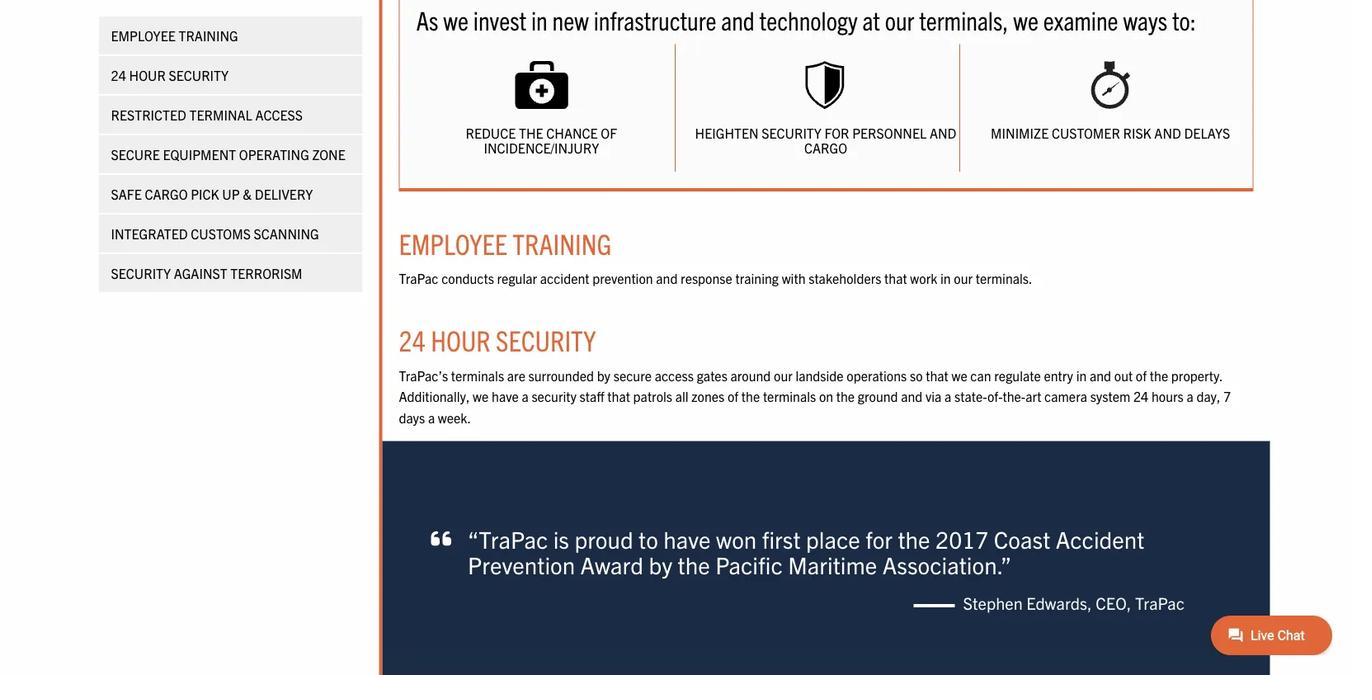 Task type: locate. For each thing, give the bounding box(es) containing it.
1 vertical spatial by
[[649, 550, 673, 579]]

at
[[863, 3, 880, 36]]

ground
[[858, 388, 898, 404]]

0 vertical spatial employee training
[[111, 27, 238, 44]]

incidence/injury
[[484, 139, 599, 156]]

via
[[926, 388, 942, 404]]

0 vertical spatial by
[[597, 367, 611, 383]]

the left won
[[678, 550, 710, 579]]

is
[[553, 525, 569, 553]]

coast
[[994, 525, 1051, 553]]

in
[[531, 3, 548, 36], [941, 269, 951, 286], [1077, 367, 1087, 383]]

employee
[[111, 27, 176, 44], [399, 225, 507, 260]]

7
[[1224, 388, 1231, 404]]

0 vertical spatial training
[[179, 27, 238, 44]]

so
[[910, 367, 923, 383]]

0 horizontal spatial have
[[492, 388, 519, 404]]

employee training
[[111, 27, 238, 44], [399, 225, 612, 260]]

1 vertical spatial terminals
[[763, 388, 816, 404]]

award
[[581, 550, 644, 579]]

gates
[[697, 367, 728, 383]]

and right personnel
[[930, 125, 957, 141]]

by inside the "trapac is proud to have won first place for the 2017 coast accident prevention award by the pacific maritime association."
[[649, 550, 673, 579]]

security
[[532, 388, 577, 404]]

24 hour security up are
[[399, 322, 596, 357]]

terrorism
[[230, 265, 302, 281]]

risk
[[1124, 125, 1152, 141]]

0 vertical spatial in
[[531, 3, 548, 36]]

in inside trapac's terminals are surrounded by secure access gates around our landside operations so that we can regulate entry in and out of the property. additionally, we have a security staff that patrols all zones of the terminals on the ground and via a state-of-the-art camera system 24 hours a day, 7 days a week.
[[1077, 367, 1087, 383]]

0 vertical spatial hour
[[129, 67, 166, 83]]

employee up restricted
[[111, 27, 176, 44]]

and
[[930, 125, 957, 141], [1155, 125, 1182, 141]]

the
[[1150, 367, 1169, 383], [742, 388, 760, 404], [837, 388, 855, 404], [898, 525, 931, 553], [678, 550, 710, 579]]

training up accident
[[513, 225, 612, 260]]

employee up conducts
[[399, 225, 507, 260]]

1 vertical spatial employee training
[[399, 225, 612, 260]]

up
[[222, 186, 240, 202]]

hour up restricted
[[129, 67, 166, 83]]

conducts
[[442, 269, 494, 286]]

cargo
[[805, 139, 847, 156]]

1 horizontal spatial by
[[649, 550, 673, 579]]

restricted
[[111, 106, 186, 123]]

have down are
[[492, 388, 519, 404]]

maritime
[[788, 550, 877, 579]]

in left new
[[531, 3, 548, 36]]

we
[[443, 3, 469, 36], [1014, 3, 1039, 36], [952, 367, 968, 383], [473, 388, 489, 404]]

examine
[[1044, 3, 1119, 36]]

1 horizontal spatial 24 hour security
[[399, 322, 596, 357]]

2 horizontal spatial that
[[926, 367, 949, 383]]

hours
[[1152, 388, 1184, 404]]

terminals left are
[[451, 367, 504, 383]]

and down so
[[901, 388, 923, 404]]

0 horizontal spatial our
[[774, 367, 793, 383]]

1 horizontal spatial have
[[664, 525, 711, 553]]

0 horizontal spatial hour
[[129, 67, 166, 83]]

prevention
[[593, 269, 653, 286]]

trapac left conducts
[[399, 269, 439, 286]]

trapac conducts regular accident prevention and response training with stakeholders that work in our terminals.
[[399, 269, 1033, 286]]

24 up trapac's
[[399, 322, 426, 357]]

security down integrated
[[111, 265, 171, 281]]

integrated
[[111, 225, 188, 242]]

as we invest in new infrastructure and technology at our terminals, we examine ways to:
[[416, 3, 1197, 36]]

personnel
[[853, 125, 927, 141]]

employee training up the 24 hour security link in the left of the page
[[111, 27, 238, 44]]

1 vertical spatial of
[[728, 388, 739, 404]]

of
[[601, 125, 617, 141]]

terminals left 'on'
[[763, 388, 816, 404]]

of
[[1136, 367, 1147, 383], [728, 388, 739, 404]]

0 vertical spatial that
[[885, 269, 907, 286]]

0 vertical spatial trapac
[[399, 269, 439, 286]]

1 horizontal spatial hour
[[431, 322, 491, 357]]

of right the zones
[[728, 388, 739, 404]]

0 horizontal spatial 24 hour security
[[111, 67, 229, 83]]

2 vertical spatial security
[[496, 322, 596, 357]]

1 vertical spatial have
[[664, 525, 711, 553]]

have right to
[[664, 525, 711, 553]]

1 horizontal spatial our
[[885, 3, 915, 36]]

in right entry
[[1077, 367, 1087, 383]]

surrounded
[[529, 367, 594, 383]]

2 horizontal spatial 24
[[1134, 388, 1149, 404]]

training up the 24 hour security link in the left of the page
[[179, 27, 238, 44]]

0 horizontal spatial in
[[531, 3, 548, 36]]

terminals
[[451, 367, 504, 383], [763, 388, 816, 404]]

stephen
[[963, 593, 1023, 613]]

equipment
[[163, 146, 236, 163]]

we right 'as'
[[443, 3, 469, 36]]

the right 'on'
[[837, 388, 855, 404]]

secure
[[111, 146, 160, 163]]

our right work
[[954, 269, 973, 286]]

heighten security for personnel and cargo
[[695, 125, 957, 156]]

2 horizontal spatial our
[[954, 269, 973, 286]]

employee training link
[[99, 17, 363, 54]]

the right for
[[898, 525, 931, 553]]

1 and from the left
[[930, 125, 957, 141]]

in right work
[[941, 269, 951, 286]]

customer
[[1052, 125, 1120, 141]]

won
[[716, 525, 757, 553]]

2 vertical spatial 24
[[1134, 388, 1149, 404]]

on
[[819, 388, 834, 404]]

a
[[522, 388, 529, 404], [945, 388, 952, 404], [1187, 388, 1194, 404], [428, 409, 435, 425]]

1 horizontal spatial 24
[[399, 322, 426, 357]]

employee training up regular
[[399, 225, 612, 260]]

security up restricted terminal access
[[169, 67, 229, 83]]

trapac's
[[399, 367, 448, 383]]

24
[[111, 67, 126, 83], [399, 322, 426, 357], [1134, 388, 1149, 404]]

1 horizontal spatial of
[[1136, 367, 1147, 383]]

1 horizontal spatial trapac
[[1135, 593, 1185, 613]]

0 horizontal spatial 24
[[111, 67, 126, 83]]

work
[[910, 269, 938, 286]]

we right additionally,
[[473, 388, 489, 404]]

that
[[885, 269, 907, 286], [926, 367, 949, 383], [608, 388, 630, 404]]

24 hour security up restricted
[[111, 67, 229, 83]]

security up surrounded
[[496, 322, 596, 357]]

0 horizontal spatial of
[[728, 388, 739, 404]]

by right award
[[649, 550, 673, 579]]

0 horizontal spatial that
[[608, 388, 630, 404]]

2 and from the left
[[1155, 125, 1182, 141]]

zones
[[692, 388, 725, 404]]

ceo,
[[1096, 593, 1132, 613]]

24 left hours
[[1134, 388, 1149, 404]]

2 vertical spatial that
[[608, 388, 630, 404]]

0 horizontal spatial trapac
[[399, 269, 439, 286]]

safe cargo pick up & delivery
[[111, 186, 313, 202]]

integrated customs scanning
[[111, 225, 319, 242]]

stakeholders
[[809, 269, 882, 286]]

and right risk
[[1155, 125, 1182, 141]]

1 horizontal spatial terminals
[[763, 388, 816, 404]]

a left day,
[[1187, 388, 1194, 404]]

2 vertical spatial our
[[774, 367, 793, 383]]

of-
[[988, 388, 1003, 404]]

1 vertical spatial in
[[941, 269, 951, 286]]

0 vertical spatial our
[[885, 3, 915, 36]]

ways
[[1123, 3, 1168, 36]]

0 vertical spatial employee
[[111, 27, 176, 44]]

that right so
[[926, 367, 949, 383]]

1 vertical spatial 24 hour security
[[399, 322, 596, 357]]

that left work
[[885, 269, 907, 286]]

1 horizontal spatial employee
[[399, 225, 507, 260]]

delays
[[1185, 125, 1231, 141]]

0 vertical spatial security
[[169, 67, 229, 83]]

terminals.
[[976, 269, 1033, 286]]

are
[[507, 367, 526, 383]]

cargo
[[145, 186, 188, 202]]

our
[[885, 3, 915, 36], [954, 269, 973, 286], [774, 367, 793, 383]]

trapac right ceo,
[[1135, 593, 1185, 613]]

24 hour security link
[[99, 56, 363, 94]]

0 vertical spatial have
[[492, 388, 519, 404]]

of right out
[[1136, 367, 1147, 383]]

have inside the "trapac is proud to have won first place for the 2017 coast accident prevention award by the pacific maritime association."
[[664, 525, 711, 553]]

hour
[[129, 67, 166, 83], [431, 322, 491, 357]]

access
[[255, 106, 303, 123]]

0 horizontal spatial by
[[597, 367, 611, 383]]

1 horizontal spatial that
[[885, 269, 907, 286]]

1 vertical spatial our
[[954, 269, 973, 286]]

training
[[179, 27, 238, 44], [513, 225, 612, 260]]

0 horizontal spatial employee
[[111, 27, 176, 44]]

place
[[806, 525, 860, 553]]

our right at
[[885, 3, 915, 36]]

state-
[[955, 388, 988, 404]]

by up staff
[[597, 367, 611, 383]]

and
[[721, 3, 755, 36], [656, 269, 678, 286], [1090, 367, 1112, 383], [901, 388, 923, 404]]

reduce
[[466, 125, 516, 141]]

the-
[[1003, 388, 1026, 404]]

1 vertical spatial 24
[[399, 322, 426, 357]]

0 horizontal spatial terminals
[[451, 367, 504, 383]]

1 vertical spatial that
[[926, 367, 949, 383]]

edwards,
[[1027, 593, 1092, 613]]

around
[[731, 367, 771, 383]]

24 up restricted
[[111, 67, 126, 83]]

hour up trapac's
[[431, 322, 491, 357]]

by inside trapac's terminals are surrounded by secure access gates around our landside operations so that we can regulate entry in and out of the property. additionally, we have a security staff that patrols all zones of the terminals on the ground and via a state-of-the-art camera system 24 hours a day, 7 days a week.
[[597, 367, 611, 383]]

infrastructure
[[594, 3, 717, 36]]

2 horizontal spatial in
[[1077, 367, 1087, 383]]

1 vertical spatial training
[[513, 225, 612, 260]]

a down are
[[522, 388, 529, 404]]

our inside trapac's terminals are surrounded by secure access gates around our landside operations so that we can regulate entry in and out of the property. additionally, we have a security staff that patrols all zones of the terminals on the ground and via a state-of-the-art camera system 24 hours a day, 7 days a week.
[[774, 367, 793, 383]]

our right "around"
[[774, 367, 793, 383]]

24 hour security
[[111, 67, 229, 83], [399, 322, 596, 357]]

the up hours
[[1150, 367, 1169, 383]]

2 vertical spatial in
[[1077, 367, 1087, 383]]

that down secure
[[608, 388, 630, 404]]

1 horizontal spatial and
[[1155, 125, 1182, 141]]

delivery
[[255, 186, 313, 202]]

0 horizontal spatial and
[[930, 125, 957, 141]]

1 vertical spatial hour
[[431, 322, 491, 357]]



Task type: vqa. For each thing, say whether or not it's contained in the screenshot.
the top '2014'
no



Task type: describe. For each thing, give the bounding box(es) containing it.
0 vertical spatial of
[[1136, 367, 1147, 383]]

association."
[[883, 550, 1012, 579]]

scanning
[[254, 225, 319, 242]]

response
[[681, 269, 733, 286]]

as
[[416, 3, 439, 36]]

accident
[[540, 269, 590, 286]]

all
[[676, 388, 689, 404]]

safe cargo pick up & delivery link
[[99, 175, 363, 213]]

patrols
[[633, 388, 673, 404]]

1 horizontal spatial in
[[941, 269, 951, 286]]

and left out
[[1090, 367, 1112, 383]]

0 horizontal spatial employee training
[[111, 27, 238, 44]]

with
[[782, 269, 806, 286]]

system
[[1091, 388, 1131, 404]]

against
[[174, 265, 227, 281]]

"trapac is proud to have won first place for the 2017 coast accident prevention award by the pacific maritime association."
[[468, 525, 1145, 579]]

can
[[971, 367, 992, 383]]

day,
[[1197, 388, 1221, 404]]

training
[[736, 269, 779, 286]]

and left response
[[656, 269, 678, 286]]

technology
[[760, 3, 858, 36]]

invest
[[473, 3, 527, 36]]

customs
[[191, 225, 251, 242]]

minimize customer risk and delays
[[991, 125, 1231, 141]]

0 vertical spatial terminals
[[451, 367, 504, 383]]

restricted terminal access link
[[99, 96, 363, 134]]

additionally,
[[399, 388, 470, 404]]

1 vertical spatial employee
[[399, 225, 507, 260]]

first
[[762, 525, 801, 553]]

solid image
[[431, 527, 451, 550]]

hour inside the 24 hour security link
[[129, 67, 166, 83]]

1 vertical spatial security
[[111, 265, 171, 281]]

art
[[1026, 388, 1042, 404]]

restricted terminal access
[[111, 106, 303, 123]]

pacific
[[716, 550, 783, 579]]

to:
[[1173, 3, 1197, 36]]

to
[[639, 525, 658, 553]]

have inside trapac's terminals are surrounded by secure access gates around our landside operations so that we can regulate entry in and out of the property. additionally, we have a security staff that patrols all zones of the terminals on the ground and via a state-of-the-art camera system 24 hours a day, 7 days a week.
[[492, 388, 519, 404]]

days
[[399, 409, 425, 425]]

camera
[[1045, 388, 1088, 404]]

secure equipment operating zone link
[[99, 135, 363, 173]]

secure
[[614, 367, 652, 383]]

0 horizontal spatial training
[[179, 27, 238, 44]]

1 vertical spatial trapac
[[1135, 593, 1185, 613]]

24 inside trapac's terminals are surrounded by secure access gates around our landside operations so that we can regulate entry in and out of the property. additionally, we have a security staff that patrols all zones of the terminals on the ground and via a state-of-the-art camera system 24 hours a day, 7 days a week.
[[1134, 388, 1149, 404]]

stephen edwards, ceo, trapac
[[963, 593, 1185, 613]]

1 horizontal spatial employee training
[[399, 225, 612, 260]]

safe
[[111, 186, 142, 202]]

we left can
[[952, 367, 968, 383]]

minimize
[[991, 125, 1049, 141]]

the
[[519, 125, 543, 141]]

terminal
[[189, 106, 252, 123]]

reduce the chance of incidence/injury
[[466, 125, 617, 156]]

chance
[[547, 125, 598, 141]]

security
[[762, 125, 822, 141]]

zone
[[312, 146, 346, 163]]

regulate
[[995, 367, 1041, 383]]

heighten
[[695, 125, 759, 141]]

pick
[[191, 186, 219, 202]]

we left examine
[[1014, 3, 1039, 36]]

security against terrorism
[[111, 265, 302, 281]]

accident
[[1056, 525, 1145, 553]]

our for landside
[[774, 367, 793, 383]]

and left technology
[[721, 3, 755, 36]]

operating
[[239, 146, 309, 163]]

proud
[[575, 525, 633, 553]]

secure equipment operating zone
[[111, 146, 346, 163]]

0 vertical spatial 24 hour security
[[111, 67, 229, 83]]

prevention
[[468, 550, 575, 579]]

for
[[866, 525, 893, 553]]

"trapac
[[468, 525, 548, 553]]

0 vertical spatial 24
[[111, 67, 126, 83]]

operations
[[847, 367, 907, 383]]

a right via
[[945, 388, 952, 404]]

and inside heighten security for personnel and cargo
[[930, 125, 957, 141]]

for
[[825, 125, 850, 141]]

a right days
[[428, 409, 435, 425]]

regular
[[497, 269, 537, 286]]

security against terrorism link
[[99, 254, 363, 292]]

new
[[553, 3, 589, 36]]

terminals,
[[919, 3, 1009, 36]]

1 horizontal spatial training
[[513, 225, 612, 260]]

week.
[[438, 409, 471, 425]]

integrated customs scanning link
[[99, 215, 363, 253]]

property.
[[1172, 367, 1223, 383]]

our for terminals,
[[885, 3, 915, 36]]

the down "around"
[[742, 388, 760, 404]]

trapac's terminals are surrounded by secure access gates around our landside operations so that we can regulate entry in and out of the property. additionally, we have a security staff that patrols all zones of the terminals on the ground and via a state-of-the-art camera system 24 hours a day, 7 days a week.
[[399, 367, 1231, 425]]



